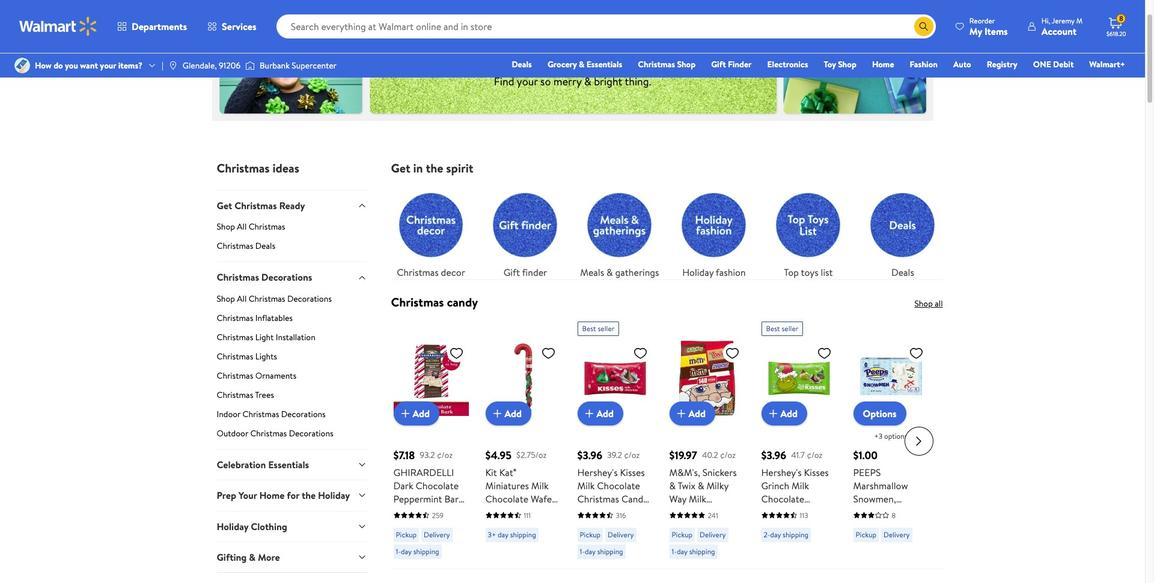 Task type: locate. For each thing, give the bounding box(es) containing it.
gift for gift finder
[[504, 266, 520, 279]]

1 add button from the left
[[394, 402, 440, 426]]

hershey's down 41.7
[[762, 466, 802, 479]]

pickup left "(1.5"
[[856, 530, 877, 540]]

& right grocery
[[579, 58, 585, 70]]

candy, inside $4.95 $2.75/oz kit kat® miniatures milk chocolate wafer christmas candy, plastic cane 1.8 oz
[[530, 506, 558, 519]]

$7.18 93.2 ¢/oz ghirardelli dark chocolate peppermint bark chocolate squares, layered dark chocolate and white chocolate candy, 7.7 oz bag
[[394, 448, 468, 583]]

the
[[500, 47, 531, 74]]

0 vertical spatial the
[[426, 160, 444, 176]]

0 horizontal spatial home
[[260, 489, 285, 502]]

1 horizontal spatial 8
[[1120, 13, 1124, 24]]

2 pickup from the left
[[580, 530, 601, 540]]

your for holiday
[[517, 74, 538, 89]]

oz right 10.1
[[611, 506, 620, 519]]

milk inside the $19.97 40.2 ¢/oz m&m's, snickers & twix & milky way milk chocolate christmas candy variety pack - 140 ct
[[689, 493, 707, 506]]

home left fashion link
[[873, 58, 895, 70]]

trees
[[255, 389, 274, 401]]

1 1-day shipping from the left
[[396, 547, 439, 557]]

2 hershey's from the left
[[762, 466, 802, 479]]

0 vertical spatial deals
[[512, 58, 532, 70]]

1 best seller from the left
[[583, 324, 615, 334]]

0 vertical spatial get
[[391, 160, 411, 176]]

shop left gift finder
[[677, 58, 696, 70]]

$3.96
[[578, 448, 603, 463], [762, 448, 787, 463]]

bag left 9.5
[[762, 519, 777, 532]]

1 add from the left
[[413, 407, 430, 420]]

1-day shipping for $7.18
[[396, 547, 439, 557]]

all up christmas deals
[[237, 221, 247, 233]]

3 ¢/oz from the left
[[721, 449, 736, 461]]

¢/oz right 41.7
[[807, 449, 823, 461]]

1 vertical spatial deals link
[[863, 185, 943, 280]]

1.8
[[539, 519, 549, 532]]

list
[[384, 176, 951, 280]]

ready
[[279, 199, 305, 212]]

3
[[854, 519, 859, 532]]

bag down white
[[418, 572, 434, 583]]

pickup up ct
[[672, 530, 693, 540]]

essentials inside dropdown button
[[268, 458, 309, 471]]

shop up christmas inflatables
[[217, 293, 235, 305]]

1 ¢/oz from the left
[[437, 449, 453, 461]]

product group containing $1.00
[[854, 317, 929, 564]]

oz right 7.7
[[406, 572, 416, 583]]

product group
[[394, 317, 469, 583], [486, 317, 561, 564], [578, 317, 653, 564], [670, 317, 745, 564], [762, 317, 837, 564], [854, 317, 929, 564]]

pickup up and at the bottom left
[[396, 530, 417, 540]]

candy, inside $3.96 39.2 ¢/oz hershey's kisses milk chocolate christmas candy, bag 10.1 oz
[[622, 493, 650, 506]]

7.7
[[394, 572, 404, 583]]

ct
[[670, 546, 680, 559]]

113
[[800, 511, 809, 521]]

holiday inside holiday fashion link
[[683, 266, 714, 279]]

gift left the finder
[[712, 58, 726, 70]]

christmas trees link
[[217, 389, 367, 406]]

¢/oz for $7.18 93.2 ¢/oz ghirardelli dark chocolate peppermint bark chocolate squares, layered dark chocolate and white chocolate candy, 7.7 oz bag
[[437, 449, 453, 461]]

all up christmas inflatables
[[237, 293, 247, 305]]

add up 93.2
[[413, 407, 430, 420]]

1 horizontal spatial  image
[[168, 61, 178, 70]]

christmas inside the $19.97 40.2 ¢/oz m&m's, snickers & twix & milky way milk chocolate christmas candy variety pack - 140 ct
[[670, 519, 712, 532]]

2 best from the left
[[767, 324, 780, 334]]

$19.97 40.2 ¢/oz m&m's, snickers & twix & milky way milk chocolate christmas candy variety pack - 140 ct
[[670, 448, 744, 559]]

holiday clothing
[[217, 520, 287, 533]]

1-day shipping down variety
[[672, 547, 716, 557]]

walmart+
[[1090, 58, 1126, 70]]

3 product group from the left
[[578, 317, 653, 564]]

best seller up hershey's kisses milk chocolate christmas candy, bag 10.1 oz image
[[583, 324, 615, 334]]

list
[[821, 266, 833, 279]]

light
[[255, 331, 274, 343]]

1 vertical spatial your
[[517, 74, 538, 89]]

2 ¢/oz from the left
[[625, 449, 640, 461]]

0 horizontal spatial the
[[302, 489, 316, 502]]

prep your home for the holiday button
[[217, 480, 367, 511]]

1 horizontal spatial get
[[391, 160, 411, 176]]

3+
[[488, 530, 496, 540]]

1 horizontal spatial your
[[517, 74, 538, 89]]

 image left how
[[14, 58, 30, 73]]

peppermint
[[394, 493, 442, 506]]

$3.96 left 39.2
[[578, 448, 603, 463]]

1 vertical spatial dark
[[394, 532, 414, 546]]

1-day shipping down squares,
[[396, 547, 439, 557]]

0 vertical spatial your
[[100, 60, 116, 72]]

 image right |
[[168, 61, 178, 70]]

bag left 10.1
[[578, 506, 593, 519]]

ghirardelli dark chocolate peppermint bark chocolate squares, layered dark chocolate and white chocolate candy, 7.7 oz bag image
[[394, 341, 469, 416]]

bag inside $3.96 39.2 ¢/oz hershey's kisses milk chocolate christmas candy, bag 10.1 oz
[[578, 506, 593, 519]]

pickup
[[396, 530, 417, 540], [580, 530, 601, 540], [672, 530, 693, 540], [856, 530, 877, 540]]

 image for glendale, 91206
[[168, 61, 178, 70]]

0 horizontal spatial 1-
[[396, 547, 401, 557]]

christmas lights link
[[217, 351, 367, 367]]

1 vertical spatial gift
[[504, 266, 520, 279]]

your for do
[[100, 60, 116, 72]]

0 horizontal spatial add to cart image
[[398, 407, 413, 421]]

kisses inside $3.96 41.7 ¢/oz hershey's kisses grinch milk chocolate christmas candy, bag 9.5 oz
[[805, 466, 829, 479]]

0 horizontal spatial your
[[100, 60, 116, 72]]

2 all from the top
[[237, 293, 247, 305]]

milk right wafer
[[578, 479, 595, 493]]

2 horizontal spatial 1-
[[672, 547, 677, 557]]

home inside dropdown button
[[260, 489, 285, 502]]

2 vertical spatial deals
[[892, 266, 915, 279]]

shop all link
[[915, 298, 943, 310]]

1 horizontal spatial seller
[[782, 324, 799, 334]]

the right in
[[426, 160, 444, 176]]

toys
[[801, 266, 819, 279]]

1 horizontal spatial bag
[[578, 506, 593, 519]]

0 horizontal spatial 8
[[892, 511, 896, 521]]

milk down $2.75/oz
[[532, 479, 549, 493]]

8 $618.20
[[1107, 13, 1127, 38]]

1 horizontal spatial essentials
[[587, 58, 623, 70]]

essentials up bright
[[587, 58, 623, 70]]

shop up christmas deals
[[217, 221, 235, 233]]

best for hershey's kisses grinch milk chocolate christmas candy, bag 9.5 oz
[[767, 324, 780, 334]]

0 horizontal spatial seller
[[598, 324, 615, 334]]

hershey's down 39.2
[[578, 466, 618, 479]]

2 1- from the left
[[580, 547, 585, 557]]

$3.96 for hershey's kisses grinch milk chocolate christmas candy, bag 9.5 oz
[[762, 448, 787, 463]]

add up 39.2
[[597, 407, 614, 420]]

0 horizontal spatial 1-day shipping
[[396, 547, 439, 557]]

1 vertical spatial get
[[217, 199, 232, 212]]

milk right the way
[[689, 493, 707, 506]]

shop left all
[[915, 298, 933, 310]]

2-day shipping
[[764, 530, 809, 540]]

all
[[237, 221, 247, 233], [237, 293, 247, 305]]

0 horizontal spatial best
[[583, 324, 596, 334]]

milk inside $3.96 41.7 ¢/oz hershey's kisses grinch milk chocolate christmas candy, bag 9.5 oz
[[792, 479, 810, 493]]

1 vertical spatial 8
[[892, 511, 896, 521]]

1 horizontal spatial home
[[873, 58, 895, 70]]

3 add button from the left
[[578, 402, 624, 426]]

dark up 7.7
[[394, 532, 414, 546]]

get for get in the spirit
[[391, 160, 411, 176]]

kisses
[[620, 466, 645, 479], [805, 466, 829, 479]]

reorder
[[970, 15, 996, 26]]

1 $3.96 from the left
[[578, 448, 603, 463]]

add to cart image
[[398, 407, 413, 421], [490, 407, 505, 421], [767, 407, 781, 421]]

pickup down 10.1
[[580, 530, 601, 540]]

christmas decorations button
[[217, 262, 367, 293]]

kisses down 39.2
[[620, 466, 645, 479]]

shipping right and at the bottom left
[[414, 547, 439, 557]]

shipping down pack
[[690, 547, 716, 557]]

candy, inside $3.96 41.7 ¢/oz hershey's kisses grinch milk chocolate christmas candy, bag 9.5 oz
[[806, 506, 835, 519]]

best seller for hershey's kisses grinch milk chocolate christmas candy, bag 9.5 oz
[[767, 324, 799, 334]]

peeps
[[854, 466, 881, 479]]

gift for gift finder
[[712, 58, 726, 70]]

shop down 'walmart site-wide' search box
[[603, 47, 646, 74]]

deals link
[[507, 58, 538, 71], [863, 185, 943, 280]]

$2.75/oz
[[517, 449, 547, 461]]

$3.96 inside $3.96 39.2 ¢/oz hershey's kisses milk chocolate christmas candy, bag 10.1 oz
[[578, 448, 603, 463]]

search icon image
[[920, 22, 929, 31]]

2 product group from the left
[[486, 317, 561, 564]]

add button up 39.2
[[578, 402, 624, 426]]

2 add button from the left
[[486, 402, 532, 426]]

1 horizontal spatial best seller
[[767, 324, 799, 334]]

add button up 93.2
[[394, 402, 440, 426]]

dark down $7.18
[[394, 479, 414, 493]]

& inside the holiday shop find your so merry & bright thing.
[[585, 74, 592, 89]]

delivery
[[424, 530, 450, 540], [608, 530, 634, 540], [700, 530, 726, 540], [884, 530, 910, 540]]

1- for $19.97
[[672, 547, 677, 557]]

1 best from the left
[[583, 324, 596, 334]]

gifting
[[217, 551, 247, 564]]

get up shop all christmas
[[217, 199, 232, 212]]

best up the hershey's kisses grinch milk chocolate christmas candy, bag 9.5 oz image
[[767, 324, 780, 334]]

Walmart Site-Wide search field
[[276, 14, 936, 38]]

departments button
[[107, 12, 197, 41]]

2 $3.96 from the left
[[762, 448, 787, 463]]

glendale, 91206
[[183, 60, 241, 72]]

40.2
[[702, 449, 719, 461]]

home left the for
[[260, 489, 285, 502]]

christmas trees
[[217, 389, 274, 401]]

91206
[[219, 60, 241, 72]]

kisses for chocolate
[[620, 466, 645, 479]]

your right want
[[100, 60, 116, 72]]

gift left finder
[[504, 266, 520, 279]]

shop right toy
[[839, 58, 857, 70]]

delivery right 3 on the bottom of the page
[[884, 530, 910, 540]]

¢/oz inside $3.96 39.2 ¢/oz hershey's kisses milk chocolate christmas candy, bag 10.1 oz
[[625, 449, 640, 461]]

$3.96 39.2 ¢/oz hershey's kisses milk chocolate christmas candy, bag 10.1 oz
[[578, 448, 650, 519]]

get left in
[[391, 160, 411, 176]]

 image
[[245, 60, 255, 72]]

8 right count
[[892, 511, 896, 521]]

seller up the hershey's kisses grinch milk chocolate christmas candy, bag 9.5 oz image
[[782, 324, 799, 334]]

1 vertical spatial the
[[302, 489, 316, 502]]

¢/oz right 40.2
[[721, 449, 736, 461]]

0 horizontal spatial add to cart image
[[583, 407, 597, 421]]

0 vertical spatial deals link
[[507, 58, 538, 71]]

candy,
[[622, 493, 650, 506], [530, 506, 558, 519], [806, 506, 835, 519], [898, 506, 927, 519], [439, 559, 468, 572]]

$3.96 41.7 ¢/oz hershey's kisses grinch milk chocolate christmas candy, bag 9.5 oz
[[762, 448, 835, 532]]

milk right grinch
[[792, 479, 810, 493]]

delivery down 316
[[608, 530, 634, 540]]

shop inside shop all christmas decorations link
[[217, 293, 235, 305]]

$3.96 left 41.7
[[762, 448, 787, 463]]

day down 10.1
[[585, 547, 596, 557]]

best up hershey's kisses milk chocolate christmas candy, bag 10.1 oz image
[[583, 324, 596, 334]]

1 horizontal spatial deals
[[512, 58, 532, 70]]

1 vertical spatial deals
[[255, 240, 276, 252]]

deals
[[512, 58, 532, 70], [255, 240, 276, 252], [892, 266, 915, 279]]

1 horizontal spatial add to cart image
[[675, 407, 689, 421]]

best for hershey's kisses milk chocolate christmas candy, bag 10.1 oz
[[583, 324, 596, 334]]

toy shop link
[[819, 58, 862, 71]]

add up 40.2
[[689, 407, 706, 420]]

oz inside $3.96 39.2 ¢/oz hershey's kisses milk chocolate christmas candy, bag 10.1 oz
[[611, 506, 620, 519]]

1 horizontal spatial best
[[767, 324, 780, 334]]

0 vertical spatial dark
[[394, 479, 414, 493]]

bag
[[578, 506, 593, 519], [762, 519, 777, 532], [418, 572, 434, 583]]

in
[[414, 160, 423, 176]]

1 horizontal spatial kisses
[[805, 466, 829, 479]]

0 horizontal spatial hershey's
[[578, 466, 618, 479]]

ornaments
[[255, 370, 297, 382]]

1 1- from the left
[[396, 547, 401, 557]]

kit kat® miniatures milk chocolate wafer christmas candy, plastic cane 1.8 oz image
[[486, 341, 561, 416]]

kisses down 41.7
[[805, 466, 829, 479]]

1 hershey's from the left
[[578, 466, 618, 479]]

miniatures
[[486, 479, 529, 493]]

bag inside "$7.18 93.2 ¢/oz ghirardelli dark chocolate peppermint bark chocolate squares, layered dark chocolate and white chocolate candy, 7.7 oz bag"
[[418, 572, 434, 583]]

add up $4.95
[[505, 407, 522, 420]]

1 vertical spatial all
[[237, 293, 247, 305]]

140
[[729, 532, 744, 546]]

4 pickup from the left
[[856, 530, 877, 540]]

4 ¢/oz from the left
[[807, 449, 823, 461]]

christmas inside "link"
[[397, 266, 439, 279]]

your
[[100, 60, 116, 72], [517, 74, 538, 89]]

add to favorites list, ghirardelli dark chocolate peppermint bark chocolate squares, layered dark chocolate and white chocolate candy, 7.7 oz bag image
[[450, 346, 464, 361]]

1 horizontal spatial gift
[[712, 58, 726, 70]]

0 horizontal spatial $3.96
[[578, 448, 603, 463]]

2 seller from the left
[[782, 324, 799, 334]]

seller
[[598, 324, 615, 334], [782, 324, 799, 334]]

4 add from the left
[[689, 407, 706, 420]]

add button up $4.95
[[486, 402, 532, 426]]

kisses inside $3.96 39.2 ¢/oz hershey's kisses milk chocolate christmas candy, bag 10.1 oz
[[620, 466, 645, 479]]

white
[[411, 546, 436, 559]]

1 vertical spatial home
[[260, 489, 285, 502]]

1 kisses from the left
[[620, 466, 645, 479]]

1 product group from the left
[[394, 317, 469, 583]]

1 add to cart image from the left
[[398, 407, 413, 421]]

0 vertical spatial gift
[[712, 58, 726, 70]]

 image
[[14, 58, 30, 73], [168, 61, 178, 70]]

shipping down 111
[[510, 530, 536, 540]]

0 horizontal spatial essentials
[[268, 458, 309, 471]]

3 1-day shipping from the left
[[672, 547, 716, 557]]

add button up $19.97
[[670, 402, 716, 426]]

indoor christmas decorations link
[[217, 408, 367, 425]]

1 vertical spatial essentials
[[268, 458, 309, 471]]

gift finder
[[712, 58, 752, 70]]

decorations up shop all christmas decorations link
[[262, 271, 312, 284]]

shop
[[603, 47, 646, 74], [677, 58, 696, 70], [839, 58, 857, 70], [217, 221, 235, 233], [217, 293, 235, 305], [915, 298, 933, 310]]

¢/oz right 93.2
[[437, 449, 453, 461]]

6 product group from the left
[[854, 317, 929, 564]]

bag inside $3.96 41.7 ¢/oz hershey's kisses grinch milk chocolate christmas candy, bag 9.5 oz
[[762, 519, 777, 532]]

0 horizontal spatial  image
[[14, 58, 30, 73]]

1 add to cart image from the left
[[583, 407, 597, 421]]

& left more
[[249, 551, 256, 564]]

get inside get christmas ready dropdown button
[[217, 199, 232, 212]]

2 horizontal spatial add to cart image
[[767, 407, 781, 421]]

hershey's
[[578, 466, 618, 479], [762, 466, 802, 479]]

1 horizontal spatial 1-day shipping
[[580, 547, 624, 557]]

finder
[[728, 58, 752, 70]]

my
[[970, 24, 983, 38]]

4 product group from the left
[[670, 317, 745, 564]]

hershey's for milk
[[578, 466, 618, 479]]

8 for 8
[[892, 511, 896, 521]]

hershey's inside $3.96 41.7 ¢/oz hershey's kisses grinch milk chocolate christmas candy, bag 9.5 oz
[[762, 466, 802, 479]]

0 horizontal spatial gift
[[504, 266, 520, 279]]

your left so
[[517, 74, 538, 89]]

1 horizontal spatial 1-
[[580, 547, 585, 557]]

2 add to cart image from the left
[[490, 407, 505, 421]]

$3.96 inside $3.96 41.7 ¢/oz hershey's kisses grinch milk chocolate christmas candy, bag 9.5 oz
[[762, 448, 787, 463]]

merry
[[554, 74, 582, 89]]

2 add from the left
[[505, 407, 522, 420]]

¢/oz inside the $19.97 40.2 ¢/oz m&m's, snickers & twix & milky way milk chocolate christmas candy variety pack - 140 ct
[[721, 449, 736, 461]]

shop inside shop all christmas link
[[217, 221, 235, 233]]

8 inside 8 $618.20
[[1120, 13, 1124, 24]]

best seller
[[583, 324, 615, 334], [767, 324, 799, 334]]

day down squares,
[[401, 547, 412, 557]]

2 horizontal spatial bag
[[762, 519, 777, 532]]

milk inside $4.95 $2.75/oz kit kat® miniatures milk chocolate wafer christmas candy, plastic cane 1.8 oz
[[532, 479, 549, 493]]

1 all from the top
[[237, 221, 247, 233]]

essentials down outdoor christmas decorations link
[[268, 458, 309, 471]]

1 pickup from the left
[[396, 530, 417, 540]]

m
[[1077, 15, 1083, 26]]

¢/oz right 39.2
[[625, 449, 640, 461]]

add up 41.7
[[781, 407, 798, 420]]

9.5
[[780, 519, 792, 532]]

day right the 3+
[[498, 530, 509, 540]]

0 horizontal spatial bag
[[418, 572, 434, 583]]

0 horizontal spatial best seller
[[583, 324, 615, 334]]

seller for hershey's kisses milk chocolate christmas candy, bag 10.1 oz
[[598, 324, 615, 334]]

the right the for
[[302, 489, 316, 502]]

0 horizontal spatial deals link
[[507, 58, 538, 71]]

next slide for product carousel list image
[[905, 427, 934, 456]]

christmas inside "$1.00 peeps marshmallow snowmen, christmas candy, 3 count (1.5 ounce)"
[[854, 506, 896, 519]]

0 horizontal spatial kisses
[[620, 466, 645, 479]]

3 add from the left
[[597, 407, 614, 420]]

2 best seller from the left
[[767, 324, 799, 334]]

christmas decor
[[397, 266, 465, 279]]

seller up hershey's kisses milk chocolate christmas candy, bag 10.1 oz image
[[598, 324, 615, 334]]

your inside the holiday shop find your so merry & bright thing.
[[517, 74, 538, 89]]

1-day shipping down 10.1
[[580, 547, 624, 557]]

delivery down 259
[[424, 530, 450, 540]]

2 add to cart image from the left
[[675, 407, 689, 421]]

1 horizontal spatial hershey's
[[762, 466, 802, 479]]

add to cart image
[[583, 407, 597, 421], [675, 407, 689, 421]]

0 vertical spatial 8
[[1120, 13, 1124, 24]]

¢/oz inside "$7.18 93.2 ¢/oz ghirardelli dark chocolate peppermint bark chocolate squares, layered dark chocolate and white chocolate candy, 7.7 oz bag"
[[437, 449, 453, 461]]

registry link
[[982, 58, 1024, 71]]

5 add from the left
[[781, 407, 798, 420]]

¢/oz inside $3.96 41.7 ¢/oz hershey's kisses grinch milk chocolate christmas candy, bag 9.5 oz
[[807, 449, 823, 461]]

2 kisses from the left
[[805, 466, 829, 479]]

holiday inside the holiday shop find your so merry & bright thing.
[[535, 47, 599, 74]]

0 vertical spatial all
[[237, 221, 247, 233]]

oz right 9.5
[[794, 519, 803, 532]]

services button
[[197, 12, 267, 41]]

¢/oz
[[437, 449, 453, 461], [625, 449, 640, 461], [721, 449, 736, 461], [807, 449, 823, 461]]

8 up $618.20
[[1120, 13, 1124, 24]]

oz left cane
[[486, 532, 495, 546]]

delivery down 241
[[700, 530, 726, 540]]

4 add button from the left
[[670, 402, 716, 426]]

& right meals
[[607, 266, 613, 279]]

1 horizontal spatial $3.96
[[762, 448, 787, 463]]

0 horizontal spatial get
[[217, 199, 232, 212]]

christmas shop link
[[633, 58, 701, 71]]

add to favorites list, kit kat® miniatures milk chocolate wafer christmas candy, plastic cane 1.8 oz image
[[542, 346, 556, 361]]

add button up 41.7
[[762, 402, 808, 426]]

ounce)
[[854, 532, 885, 546]]

best seller up the hershey's kisses grinch milk chocolate christmas candy, bag 9.5 oz image
[[767, 324, 799, 334]]

want
[[80, 60, 98, 72]]

layered
[[431, 519, 464, 532]]

& down grocery & essentials link
[[585, 74, 592, 89]]

gift inside "list"
[[504, 266, 520, 279]]

ideas
[[273, 160, 299, 176]]

chocolate inside $3.96 39.2 ¢/oz hershey's kisses milk chocolate christmas candy, bag 10.1 oz
[[597, 479, 640, 493]]

christmas ideas
[[217, 160, 299, 176]]

111
[[524, 511, 531, 521]]

toy shop
[[824, 58, 857, 70]]

hershey's inside $3.96 39.2 ¢/oz hershey's kisses milk chocolate christmas candy, bag 10.1 oz
[[578, 466, 618, 479]]

3 1- from the left
[[672, 547, 677, 557]]

1 seller from the left
[[598, 324, 615, 334]]

indoor
[[217, 408, 241, 420]]

product group containing $7.18
[[394, 317, 469, 583]]

shop inside toy shop link
[[839, 58, 857, 70]]

93.2
[[420, 449, 435, 461]]

1 horizontal spatial add to cart image
[[490, 407, 505, 421]]

christmas inside $3.96 39.2 ¢/oz hershey's kisses milk chocolate christmas candy, bag 10.1 oz
[[578, 493, 620, 506]]

2 horizontal spatial 1-day shipping
[[672, 547, 716, 557]]



Task type: vqa. For each thing, say whether or not it's contained in the screenshot.
Santee at the left of page
no



Task type: describe. For each thing, give the bounding box(es) containing it.
& inside meals & gatherings link
[[607, 266, 613, 279]]

1 dark from the top
[[394, 479, 414, 493]]

decorations inside dropdown button
[[262, 271, 312, 284]]

bright
[[594, 74, 623, 89]]

decorations down indoor christmas decorations link
[[289, 428, 334, 440]]

more
[[258, 551, 280, 564]]

¢/oz for $19.97 40.2 ¢/oz m&m's, snickers & twix & milky way milk chocolate christmas candy variety pack - 140 ct
[[721, 449, 736, 461]]

1 horizontal spatial deals link
[[863, 185, 943, 280]]

3+ day shipping
[[488, 530, 536, 540]]

add to favorites list, hershey's kisses milk chocolate christmas candy, bag 10.1 oz image
[[634, 346, 648, 361]]

christmas light installation link
[[217, 331, 367, 348]]

best seller for hershey's kisses milk chocolate christmas candy, bag 10.1 oz
[[583, 324, 615, 334]]

one debit
[[1034, 58, 1074, 70]]

1- for $7.18
[[396, 547, 401, 557]]

& left twix
[[670, 479, 676, 493]]

add to cart image for $7.18
[[398, 407, 413, 421]]

the holiday shop find your so merry & bright thing.
[[494, 47, 652, 89]]

clothing
[[251, 520, 287, 533]]

one
[[1034, 58, 1052, 70]]

shipping down 113
[[783, 530, 809, 540]]

add for $7.18
[[413, 407, 430, 420]]

home link
[[867, 58, 900, 71]]

holiday fashion
[[683, 266, 746, 279]]

 image for how do you want your items?
[[14, 58, 30, 73]]

chocolate inside $4.95 $2.75/oz kit kat® miniatures milk chocolate wafer christmas candy, plastic cane 1.8 oz
[[486, 493, 529, 506]]

316
[[616, 511, 626, 521]]

gifting & more
[[217, 551, 280, 564]]

all
[[935, 298, 943, 310]]

christmas candy
[[391, 294, 478, 310]]

prep your home for the holiday
[[217, 489, 350, 502]]

find
[[494, 74, 515, 89]]

& inside "gifting & more" dropdown button
[[249, 551, 256, 564]]

kisses for milk
[[805, 466, 829, 479]]

gift finder link
[[486, 185, 566, 280]]

$4.95
[[486, 448, 512, 463]]

add for $19.97
[[689, 407, 706, 420]]

top toys list
[[784, 266, 833, 279]]

product group containing $4.95
[[486, 317, 561, 564]]

christmas inflatables link
[[217, 312, 367, 329]]

shop inside the holiday shop find your so merry & bright thing.
[[603, 47, 646, 74]]

installation
[[276, 331, 316, 343]]

lights
[[255, 351, 277, 363]]

all for get
[[237, 221, 247, 233]]

marshmallow
[[854, 479, 909, 493]]

decorations up christmas inflatables link
[[287, 293, 332, 305]]

christmas inside $3.96 41.7 ¢/oz hershey's kisses grinch milk chocolate christmas candy, bag 9.5 oz
[[762, 506, 804, 519]]

all for christmas
[[237, 293, 247, 305]]

& right twix
[[698, 479, 705, 493]]

5 add button from the left
[[762, 402, 808, 426]]

shop inside the 'christmas shop' link
[[677, 58, 696, 70]]

gift finder link
[[706, 58, 758, 71]]

add button for $7.18
[[394, 402, 440, 426]]

kat®
[[500, 466, 517, 479]]

list containing christmas decor
[[384, 176, 951, 280]]

bark
[[445, 493, 464, 506]]

add to cart image for m&m's, snickers & twix & milky way milk chocolate christmas candy variety pack - 140 ct image
[[675, 407, 689, 421]]

3 delivery from the left
[[700, 530, 726, 540]]

burbank
[[260, 60, 290, 72]]

fashion link
[[905, 58, 944, 71]]

grocery & essentials link
[[542, 58, 628, 71]]

walmart image
[[19, 17, 97, 36]]

oz inside $3.96 41.7 ¢/oz hershey's kisses grinch milk chocolate christmas candy, bag 9.5 oz
[[794, 519, 803, 532]]

for
[[287, 489, 300, 502]]

departments
[[132, 20, 187, 33]]

0 vertical spatial essentials
[[587, 58, 623, 70]]

2 1-day shipping from the left
[[580, 547, 624, 557]]

add to favorites list, m&m's, snickers & twix & milky way milk chocolate christmas candy variety pack - 140 ct image
[[726, 346, 740, 361]]

1-day shipping for $19.97
[[672, 547, 716, 557]]

get christmas ready
[[217, 199, 305, 212]]

electronics link
[[762, 58, 814, 71]]

day down variety
[[677, 547, 688, 557]]

a little girl is pictured smiling with her hand on her face and she's wearing a black sweater with green and gold gift bows all over. green, blue and gold gift boxes are shown. the holiday shop. find your so merry and bright thing image
[[212, 19, 934, 122]]

auto link
[[949, 58, 977, 71]]

supercenter
[[292, 60, 337, 72]]

gifting & more button
[[217, 542, 367, 573]]

hershey's kisses grinch milk chocolate christmas candy, bag 9.5 oz image
[[762, 341, 837, 416]]

peeps marshmallow snowmen, christmas candy, 3 count (1.5 ounce) image
[[854, 341, 929, 416]]

snickers
[[703, 466, 737, 479]]

0 vertical spatial home
[[873, 58, 895, 70]]

shipping down 316
[[598, 547, 624, 557]]

decor
[[441, 266, 465, 279]]

+3
[[875, 431, 883, 441]]

milky
[[707, 479, 729, 493]]

grocery
[[548, 58, 577, 70]]

¢/oz for $3.96 39.2 ¢/oz hershey's kisses milk chocolate christmas candy, bag 10.1 oz
[[625, 449, 640, 461]]

ghirardelli
[[394, 466, 454, 479]]

how do you want your items?
[[35, 60, 143, 72]]

day right 140
[[771, 530, 781, 540]]

the inside prep your home for the holiday dropdown button
[[302, 489, 316, 502]]

4 delivery from the left
[[884, 530, 910, 540]]

$19.97
[[670, 448, 698, 463]]

1 delivery from the left
[[424, 530, 450, 540]]

indoor christmas decorations
[[217, 408, 326, 420]]

twix
[[678, 479, 696, 493]]

seller for hershey's kisses grinch milk chocolate christmas candy, bag 9.5 oz
[[782, 324, 799, 334]]

christmas lights
[[217, 351, 277, 363]]

how
[[35, 60, 52, 72]]

christmas inside $4.95 $2.75/oz kit kat® miniatures milk chocolate wafer christmas candy, plastic cane 1.8 oz
[[486, 506, 528, 519]]

hi,
[[1042, 15, 1051, 26]]

meals
[[581, 266, 605, 279]]

$1.00 peeps marshmallow snowmen, christmas candy, 3 count (1.5 ounce)
[[854, 448, 927, 546]]

add for $4.95
[[505, 407, 522, 420]]

christmas light installation
[[217, 331, 316, 343]]

chocolate inside the $19.97 40.2 ¢/oz m&m's, snickers & twix & milky way milk chocolate christmas candy variety pack - 140 ct
[[670, 506, 713, 519]]

decorations down christmas trees link
[[281, 408, 326, 420]]

grinch
[[762, 479, 790, 493]]

chocolate inside $3.96 41.7 ¢/oz hershey's kisses grinch milk chocolate christmas candy, bag 9.5 oz
[[762, 493, 805, 506]]

candy
[[714, 519, 740, 532]]

top
[[784, 266, 799, 279]]

outdoor christmas decorations
[[217, 428, 334, 440]]

1 horizontal spatial the
[[426, 160, 444, 176]]

hershey's kisses milk chocolate christmas candy, bag 10.1 oz image
[[578, 341, 653, 416]]

christmas deals
[[217, 240, 276, 252]]

add to favorites list, hershey's kisses grinch milk chocolate christmas candy, bag 9.5 oz image
[[818, 346, 832, 361]]

add button for $19.97
[[670, 402, 716, 426]]

5 product group from the left
[[762, 317, 837, 564]]

debit
[[1054, 58, 1074, 70]]

¢/oz for $3.96 41.7 ¢/oz hershey's kisses grinch milk chocolate christmas candy, bag 9.5 oz
[[807, 449, 823, 461]]

product group containing $19.97
[[670, 317, 745, 564]]

3 pickup from the left
[[672, 530, 693, 540]]

walmart+ link
[[1085, 58, 1131, 71]]

259
[[432, 511, 444, 521]]

m&m's, snickers & twix & milky way milk chocolate christmas candy variety pack - 140 ct image
[[670, 341, 745, 416]]

holiday inside prep your home for the holiday dropdown button
[[318, 489, 350, 502]]

Search search field
[[276, 14, 936, 38]]

0 horizontal spatial deals
[[255, 240, 276, 252]]

hershey's for grinch
[[762, 466, 802, 479]]

christmas decor link
[[391, 185, 471, 280]]

gift finder
[[504, 266, 547, 279]]

do
[[54, 60, 63, 72]]

2 horizontal spatial deals
[[892, 266, 915, 279]]

get for get christmas ready
[[217, 199, 232, 212]]

& inside grocery & essentials link
[[579, 58, 585, 70]]

add to cart image for hershey's kisses milk chocolate christmas candy, bag 10.1 oz image
[[583, 407, 597, 421]]

3 add to cart image from the left
[[767, 407, 781, 421]]

oz inside $4.95 $2.75/oz kit kat® miniatures milk chocolate wafer christmas candy, plastic cane 1.8 oz
[[486, 532, 495, 546]]

milk inside $3.96 39.2 ¢/oz hershey's kisses milk chocolate christmas candy, bag 10.1 oz
[[578, 479, 595, 493]]

glendale,
[[183, 60, 217, 72]]

gatherings
[[616, 266, 660, 279]]

options
[[863, 407, 897, 420]]

way
[[670, 493, 687, 506]]

outdoor
[[217, 428, 248, 440]]

celebration
[[217, 458, 266, 471]]

2 delivery from the left
[[608, 530, 634, 540]]

pack
[[702, 532, 721, 546]]

grocery & essentials
[[548, 58, 623, 70]]

holiday inside holiday clothing dropdown button
[[217, 520, 249, 533]]

candy
[[447, 294, 478, 310]]

squares,
[[394, 519, 428, 532]]

shop all
[[915, 298, 943, 310]]

count
[[861, 519, 887, 532]]

registry
[[987, 58, 1018, 70]]

one debit link
[[1028, 58, 1080, 71]]

oz inside "$7.18 93.2 ¢/oz ghirardelli dark chocolate peppermint bark chocolate squares, layered dark chocolate and white chocolate candy, 7.7 oz bag"
[[406, 572, 416, 583]]

8 for 8 $618.20
[[1120, 13, 1124, 24]]

$4.95 $2.75/oz kit kat® miniatures milk chocolate wafer christmas candy, plastic cane 1.8 oz
[[486, 448, 558, 546]]

add to cart image for $4.95
[[490, 407, 505, 421]]

meals & gatherings link
[[580, 185, 660, 280]]

finder
[[522, 266, 547, 279]]

add to favorites list, peeps marshmallow snowmen, christmas candy, 3 count (1.5 ounce) image
[[910, 346, 924, 361]]

$3.96 for hershey's kisses milk chocolate christmas candy, bag 10.1 oz
[[578, 448, 603, 463]]

candy, inside "$1.00 peeps marshmallow snowmen, christmas candy, 3 count (1.5 ounce)"
[[898, 506, 927, 519]]

|
[[162, 60, 164, 72]]

candy, inside "$7.18 93.2 ¢/oz ghirardelli dark chocolate peppermint bark chocolate squares, layered dark chocolate and white chocolate candy, 7.7 oz bag"
[[439, 559, 468, 572]]

2 dark from the top
[[394, 532, 414, 546]]

add button for $4.95
[[486, 402, 532, 426]]



